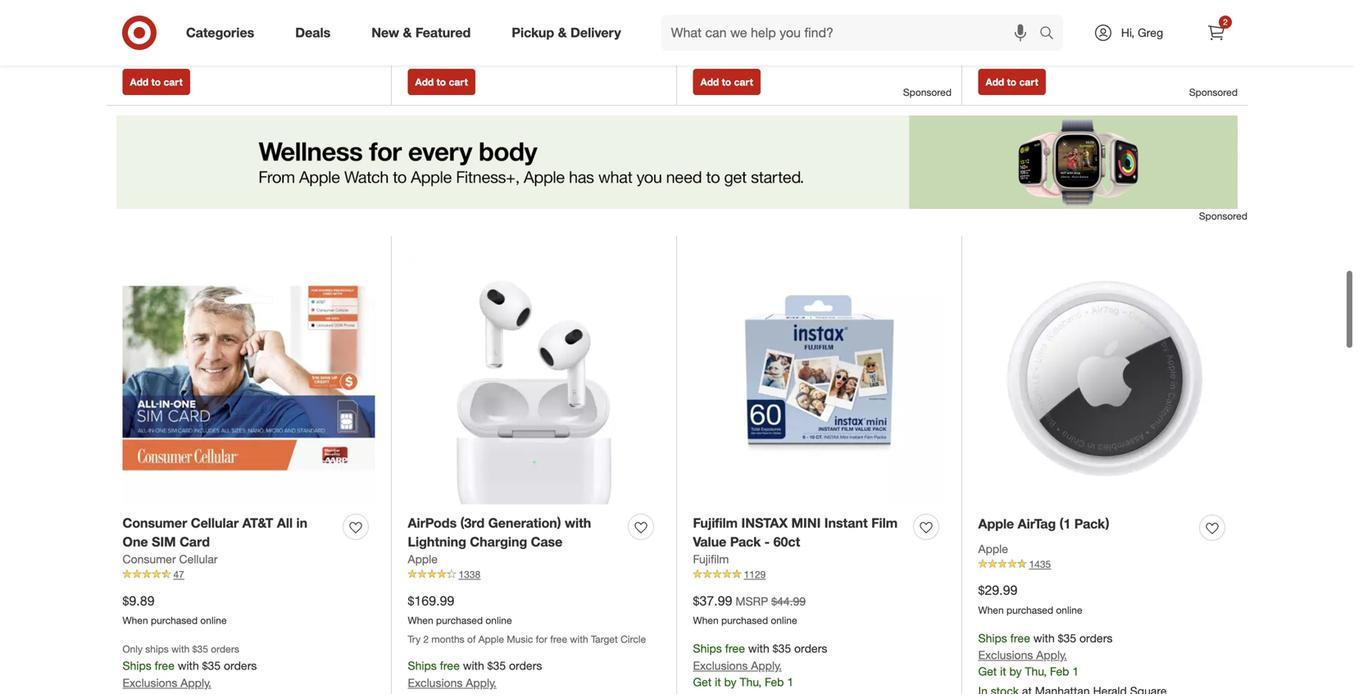 Task type: describe. For each thing, give the bounding box(es) containing it.
ships
[[145, 643, 169, 655]]

pickup & delivery
[[512, 25, 621, 41]]

by inside get it by thu, feb 1 in stock at  manhattan herald square ready within 2 hours
[[154, 4, 166, 19]]

it for exclusions apply. button underneath $37.99 msrp $44.99 when purchased online
[[715, 675, 721, 689]]

1 horizontal spatial ready
[[408, 23, 440, 37]]

1 horizontal spatial hours
[[487, 23, 515, 37]]

search
[[1032, 26, 1071, 42]]

in inside get it by thu, feb 1 in stock at  manhattan herald square ready within 2 hours
[[123, 24, 132, 38]]

generation)
[[488, 515, 561, 531]]

airpods
[[408, 515, 457, 531]]

stores
[[1053, 24, 1084, 38]]

purchased for $9.89
[[151, 614, 198, 627]]

(1
[[1060, 516, 1071, 532]]

consumer cellular at&t all in one sim card link
[[123, 514, 336, 551]]

apple link for apple airtag (1 pack)
[[978, 541, 1008, 557]]

thu, inside get it by thu, feb 1 in stock at  manhattan herald square ready within 2 hours
[[169, 4, 191, 19]]

free inside $169.99 when purchased online try 2 months of apple music for free with target circle
[[550, 633, 567, 645]]

it inside get it by thu, feb 1 in stock at  manhattan herald square ready within 2 hours
[[144, 4, 151, 19]]

within inside get it by thu, feb 1 in stock at  manhattan herald square ready within 2 hours
[[158, 40, 189, 55]]

1338 link
[[408, 568, 660, 582]]

instant
[[824, 515, 868, 531]]

sponsored for not available at manhattan herald square check nearby stores
[[1189, 86, 1238, 98]]

exclusions down "$29.99 when purchased online"
[[978, 648, 1033, 662]]

$44.99
[[771, 594, 806, 608]]

search button
[[1032, 15, 1071, 54]]

& for new
[[403, 25, 412, 41]]

2 inside $169.99 when purchased online try 2 months of apple music for free with target circle
[[423, 633, 429, 645]]

1435
[[1029, 558, 1051, 570]]

instax
[[741, 515, 788, 531]]

get it by thu, feb 1 in stock at  manhattan herald square ready within 2 hours
[[123, 4, 311, 55]]

purchased for $29.99
[[1007, 604, 1053, 616]]

msrp
[[735, 594, 768, 608]]

advertisement element
[[107, 115, 1247, 209]]

1 pickup from the left
[[543, 23, 577, 37]]

months
[[431, 633, 464, 645]]

at inside get it by thu, feb 1 in stock at  manhattan herald square ready within 2 hours
[[166, 24, 176, 38]]

ships free with $35 orders exclusions apply.
[[408, 659, 542, 690]]

2 inside in stock at  manhattan herald square ready within 2 hours with pickup
[[762, 23, 769, 37]]

one
[[123, 534, 148, 550]]

fujifilm for fujifilm instax mini instant film value pack - 60ct
[[693, 515, 738, 531]]

not available at manhattan herald square check nearby stores
[[978, 8, 1192, 38]]

1 for exclusions apply. button underneath $37.99 msrp $44.99 when purchased online
[[787, 675, 794, 689]]

with inside ships free with $35 orders exclusions apply.
[[463, 659, 484, 673]]

ready within 2 hours with pickup
[[408, 23, 577, 37]]

herald inside get it by thu, feb 1 in stock at  manhattan herald square ready within 2 hours
[[237, 24, 271, 38]]

1129
[[744, 569, 766, 581]]

new
[[372, 25, 399, 41]]

apple link for airpods (3rd generation) with lightning charging case
[[408, 551, 438, 568]]

apply. down "$29.99 when purchased online"
[[1036, 648, 1067, 662]]

cellular for consumer cellular
[[179, 552, 218, 567]]

square inside get it by thu, feb 1 in stock at  manhattan herald square ready within 2 hours
[[274, 24, 311, 38]]

add to cart for not available at manhattan herald square check nearby stores
[[986, 76, 1038, 88]]

cart for not available at manhattan herald square check nearby stores
[[1019, 76, 1038, 88]]

1 horizontal spatial within
[[444, 23, 474, 37]]

circle
[[621, 633, 646, 645]]

only ships with $35 orders ships free with $35 orders exclusions apply.
[[123, 643, 257, 690]]

target
[[591, 633, 618, 645]]

try
[[408, 633, 421, 645]]

nearby
[[1015, 24, 1050, 38]]

exclusions apply. button down "$29.99 when purchased online"
[[978, 647, 1067, 664]]

with inside in stock at  manhattan herald square ready within 2 hours with pickup
[[804, 23, 825, 37]]

$169.99
[[408, 593, 454, 609]]

add to cart for in stock at  manhattan herald square ready within 2 hours with pickup
[[700, 76, 753, 88]]

delivery
[[571, 25, 621, 41]]

add for ready within 2 hours with pickup
[[415, 76, 434, 88]]

in
[[296, 515, 307, 531]]

consumer cellular at&t all in one sim card
[[123, 515, 307, 550]]

online inside $37.99 msrp $44.99 when purchased online
[[771, 614, 797, 627]]

get for exclusions apply. button under "$29.99 when purchased online"
[[978, 664, 997, 679]]

by for exclusions apply. button underneath $37.99 msrp $44.99 when purchased online
[[724, 675, 736, 689]]

when for $29.99
[[978, 604, 1004, 616]]

hours inside in stock at  manhattan herald square ready within 2 hours with pickup
[[772, 23, 801, 37]]

$37.99 msrp $44.99 when purchased online
[[693, 593, 806, 627]]

ships down $29.99
[[978, 631, 1007, 645]]

fujifilm link
[[693, 551, 729, 568]]

herald for 2
[[808, 7, 842, 21]]

47 link
[[123, 568, 375, 582]]

airtag
[[1018, 516, 1056, 532]]

deals link
[[281, 15, 351, 51]]

for
[[536, 633, 547, 645]]

feb for exclusions apply. button under "$29.99 when purchased online"
[[1050, 664, 1069, 679]]

square for not available at manhattan herald square check nearby stores
[[1156, 8, 1192, 22]]

What can we help you find? suggestions appear below search field
[[661, 15, 1043, 51]]

ready inside in stock at  manhattan herald square ready within 2 hours with pickup
[[693, 23, 726, 37]]

card
[[180, 534, 210, 550]]

check
[[978, 24, 1011, 38]]

music
[[507, 633, 533, 645]]

pack
[[730, 534, 761, 550]]

1 to from the left
[[151, 76, 161, 88]]

online for $9.89
[[200, 614, 227, 627]]

add to cart button for ready within 2 hours with pickup
[[408, 69, 475, 95]]

1 for exclusions apply. button under "$29.99 when purchased online"
[[1072, 664, 1079, 679]]

(3rd
[[460, 515, 485, 531]]

purchased for $169.99
[[436, 614, 483, 627]]

pickup & delivery link
[[498, 15, 642, 51]]

in inside in stock at  manhattan herald square ready within 2 hours with pickup
[[693, 7, 702, 21]]

case
[[531, 534, 563, 550]]

free inside only ships with $35 orders ships free with $35 orders exclusions apply.
[[155, 659, 175, 673]]

exclusions apply. button down $37.99 msrp $44.99 when purchased online
[[693, 658, 782, 674]]

hi, greg
[[1121, 25, 1163, 40]]

pack)
[[1074, 516, 1109, 532]]

get inside get it by thu, feb 1 in stock at  manhattan herald square ready within 2 hours
[[123, 4, 141, 19]]

square for in stock at  manhattan herald square ready within 2 hours with pickup
[[845, 7, 882, 21]]

pickup inside in stock at  manhattan herald square ready within 2 hours with pickup
[[828, 23, 863, 37]]

consumer cellular
[[123, 552, 218, 567]]

stock inside get it by thu, feb 1 in stock at  manhattan herald square ready within 2 hours
[[135, 24, 163, 38]]

1338
[[459, 569, 480, 581]]

greg
[[1138, 25, 1163, 40]]

$35 inside ships free with $35 orders exclusions apply.
[[487, 659, 506, 673]]

manhattan inside get it by thu, feb 1 in stock at  manhattan herald square ready within 2 hours
[[179, 24, 234, 38]]

categories
[[186, 25, 254, 41]]

1 add to cart button from the left
[[123, 69, 190, 95]]

ready inside get it by thu, feb 1 in stock at  manhattan herald square ready within 2 hours
[[123, 40, 155, 55]]

featured
[[415, 25, 471, 41]]

film
[[871, 515, 898, 531]]

sim
[[152, 534, 176, 550]]

not
[[978, 8, 997, 22]]

value
[[693, 534, 726, 550]]

ships free with $35 orders exclusions apply. get it by thu, feb 1 for exclusions apply. button underneath $37.99 msrp $44.99 when purchased online
[[693, 641, 827, 689]]

charging
[[470, 534, 527, 550]]

cart for in stock at  manhattan herald square ready within 2 hours with pickup
[[734, 76, 753, 88]]

with inside $169.99 when purchased online try 2 months of apple music for free with target circle
[[570, 633, 588, 645]]



Task type: locate. For each thing, give the bounding box(es) containing it.
2 horizontal spatial feb
[[1050, 664, 1069, 679]]

at&t
[[242, 515, 273, 531]]

it down "$29.99 when purchased online"
[[1000, 664, 1006, 679]]

2 add from the left
[[415, 76, 434, 88]]

1 horizontal spatial at
[[737, 7, 747, 21]]

ships down try
[[408, 659, 437, 673]]

cart
[[163, 76, 183, 88], [449, 76, 468, 88], [734, 76, 753, 88], [1019, 76, 1038, 88]]

when for $169.99
[[408, 614, 433, 627]]

1 horizontal spatial it
[[715, 675, 721, 689]]

within inside in stock at  manhattan herald square ready within 2 hours with pickup
[[729, 23, 759, 37]]

consumer up sim
[[123, 515, 187, 531]]

0 horizontal spatial it
[[144, 4, 151, 19]]

2 horizontal spatial by
[[1009, 664, 1022, 679]]

free down $37.99 msrp $44.99 when purchased online
[[725, 641, 745, 656]]

consumer down one on the bottom
[[123, 552, 176, 567]]

2 horizontal spatial thu,
[[1025, 664, 1047, 679]]

herald inside not available at manhattan herald square check nearby stores
[[1119, 8, 1152, 22]]

apple inside $169.99 when purchased online try 2 months of apple music for free with target circle
[[478, 633, 504, 645]]

2 add to cart from the left
[[415, 76, 468, 88]]

online up only ships with $35 orders ships free with $35 orders exclusions apply.
[[200, 614, 227, 627]]

2 link
[[1198, 15, 1234, 51]]

purchased inside $169.99 when purchased online try 2 months of apple music for free with target circle
[[436, 614, 483, 627]]

when inside $37.99 msrp $44.99 when purchased online
[[693, 614, 719, 627]]

sponsored for in stock at  manhattan herald square ready within 2 hours with pickup
[[903, 86, 952, 98]]

exclusions apply. button down ships
[[123, 675, 211, 691]]

purchased
[[1007, 604, 1053, 616], [151, 614, 198, 627], [436, 614, 483, 627], [721, 614, 768, 627]]

square inside in stock at  manhattan herald square ready within 2 hours with pickup
[[845, 7, 882, 21]]

2 to from the left
[[437, 76, 446, 88]]

add
[[130, 76, 149, 88], [415, 76, 434, 88], [700, 76, 719, 88], [986, 76, 1004, 88]]

1 horizontal spatial in
[[693, 7, 702, 21]]

ships free with $35 orders exclusions apply. get it by thu, feb 1 down "$29.99 when purchased online"
[[978, 631, 1113, 679]]

online for $169.99
[[486, 614, 512, 627]]

when for $9.89
[[123, 614, 148, 627]]

ships inside ships free with $35 orders exclusions apply.
[[408, 659, 437, 673]]

online up music
[[486, 614, 512, 627]]

0 horizontal spatial in
[[123, 24, 132, 38]]

at for stock
[[737, 7, 747, 21]]

feb down "$29.99 when purchased online"
[[1050, 664, 1069, 679]]

4 add to cart from the left
[[986, 76, 1038, 88]]

deals
[[295, 25, 331, 41]]

0 vertical spatial stock
[[706, 7, 734, 21]]

0 horizontal spatial herald
[[237, 24, 271, 38]]

with inside airpods (3rd generation) with lightning charging case
[[565, 515, 591, 531]]

$35
[[1058, 631, 1076, 645], [773, 641, 791, 656], [192, 643, 208, 655], [202, 659, 221, 673], [487, 659, 506, 673]]

airpods (3rd generation) with lightning charging case
[[408, 515, 591, 550]]

60ct
[[773, 534, 800, 550]]

sponsored
[[903, 86, 952, 98], [1189, 86, 1238, 98], [1199, 210, 1247, 222]]

fujifilm up value
[[693, 515, 738, 531]]

within
[[444, 23, 474, 37], [729, 23, 759, 37], [158, 40, 189, 55]]

manhattan inside in stock at  manhattan herald square ready within 2 hours with pickup
[[750, 7, 805, 21]]

$29.99
[[978, 582, 1018, 598]]

0 vertical spatial consumer
[[123, 515, 187, 531]]

$169.99 when purchased online try 2 months of apple music for free with target circle
[[408, 593, 646, 645]]

online for $29.99
[[1056, 604, 1082, 616]]

herald for stores
[[1119, 8, 1152, 22]]

& right pickup
[[558, 25, 567, 41]]

cart for ready within 2 hours with pickup
[[449, 76, 468, 88]]

ships down the $37.99
[[693, 641, 722, 656]]

fujifilm instax mini instant film value pack - 60ct
[[693, 515, 898, 550]]

1
[[217, 4, 223, 19], [1072, 664, 1079, 679], [787, 675, 794, 689]]

exclusions inside only ships with $35 orders ships free with $35 orders exclusions apply.
[[123, 676, 177, 690]]

add for in stock at  manhattan herald square ready within 2 hours with pickup
[[700, 76, 719, 88]]

1 horizontal spatial manhattan
[[750, 7, 805, 21]]

when up try
[[408, 614, 433, 627]]

apple left airtag
[[978, 516, 1014, 532]]

free
[[1010, 631, 1030, 645], [550, 633, 567, 645], [725, 641, 745, 656], [155, 659, 175, 673], [440, 659, 460, 673]]

2 horizontal spatial it
[[1000, 664, 1006, 679]]

0 horizontal spatial apple link
[[408, 551, 438, 568]]

it
[[144, 4, 151, 19], [1000, 664, 1006, 679], [715, 675, 721, 689]]

1 horizontal spatial herald
[[808, 7, 842, 21]]

when down the $37.99
[[693, 614, 719, 627]]

2 inside "link"
[[1223, 17, 1228, 27]]

0 horizontal spatial square
[[274, 24, 311, 38]]

when
[[978, 604, 1004, 616], [123, 614, 148, 627], [408, 614, 433, 627], [693, 614, 719, 627]]

manhattan for 2
[[750, 7, 805, 21]]

apple airtag (1 pack)
[[978, 516, 1109, 532]]

of
[[467, 633, 476, 645]]

available
[[1000, 8, 1044, 22]]

0 horizontal spatial pickup
[[543, 23, 577, 37]]

& for pickup
[[558, 25, 567, 41]]

cart down check nearby stores button
[[1019, 76, 1038, 88]]

when down $9.89
[[123, 614, 148, 627]]

at inside in stock at  manhattan herald square ready within 2 hours with pickup
[[737, 7, 747, 21]]

0 horizontal spatial manhattan
[[179, 24, 234, 38]]

1 inside get it by thu, feb 1 in stock at  manhattan herald square ready within 2 hours
[[217, 4, 223, 19]]

purchased down $29.99
[[1007, 604, 1053, 616]]

2 consumer from the top
[[123, 552, 176, 567]]

cart down in stock at  manhattan herald square ready within 2 hours with pickup
[[734, 76, 753, 88]]

1 horizontal spatial thu,
[[740, 675, 762, 689]]

consumer for consumer cellular
[[123, 552, 176, 567]]

apply.
[[1036, 648, 1067, 662], [751, 658, 782, 673], [181, 676, 211, 690], [466, 676, 497, 690]]

apple airtag (1 pack) image
[[978, 252, 1232, 505], [978, 252, 1232, 505]]

cellular inside consumer cellular at&t all in one sim card
[[191, 515, 239, 531]]

by down "$29.99 when purchased online"
[[1009, 664, 1022, 679]]

&
[[403, 25, 412, 41], [558, 25, 567, 41]]

apple link down the lightning
[[408, 551, 438, 568]]

when inside "$29.99 when purchased online"
[[978, 604, 1004, 616]]

consumer for consumer cellular at&t all in one sim card
[[123, 515, 187, 531]]

new & featured link
[[358, 15, 491, 51]]

at for available
[[1048, 8, 1057, 22]]

it for exclusions apply. button under "$29.99 when purchased online"
[[1000, 664, 1006, 679]]

exclusions apply. button down months
[[408, 675, 497, 691]]

4 cart from the left
[[1019, 76, 1038, 88]]

in stock at  manhattan herald square ready within 2 hours with pickup
[[693, 7, 882, 37]]

apple for apple airtag (1 pack)'s apple link
[[978, 542, 1008, 556]]

feb down $37.99 msrp $44.99 when purchased online
[[765, 675, 784, 689]]

when down $29.99
[[978, 604, 1004, 616]]

feb up categories
[[194, 4, 213, 19]]

stock
[[706, 7, 734, 21], [135, 24, 163, 38]]

cart down get it by thu, feb 1 in stock at  manhattan herald square ready within 2 hours
[[163, 76, 183, 88]]

mini
[[791, 515, 821, 531]]

get
[[123, 4, 141, 19], [978, 664, 997, 679], [693, 675, 712, 689]]

2 cart from the left
[[449, 76, 468, 88]]

square
[[845, 7, 882, 21], [1156, 8, 1192, 22], [274, 24, 311, 38]]

manhattan inside not available at manhattan herald square check nearby stores
[[1060, 8, 1115, 22]]

online down '$44.99' at the right of the page
[[771, 614, 797, 627]]

1129 link
[[693, 568, 945, 582]]

1 horizontal spatial square
[[845, 7, 882, 21]]

purchased up ships
[[151, 614, 198, 627]]

1 vertical spatial cellular
[[179, 552, 218, 567]]

to for ready within 2 hours with pickup
[[437, 76, 446, 88]]

fujifilm for fujifilm
[[693, 552, 729, 567]]

fujifilm inside fujifilm instax mini instant film value pack - 60ct
[[693, 515, 738, 531]]

purchased inside $9.89 when purchased online
[[151, 614, 198, 627]]

apply. down of
[[466, 676, 497, 690]]

1 & from the left
[[403, 25, 412, 41]]

47
[[173, 569, 184, 581]]

1 fujifilm from the top
[[693, 515, 738, 531]]

new & featured
[[372, 25, 471, 41]]

purchased up months
[[436, 614, 483, 627]]

0 horizontal spatial thu,
[[169, 4, 191, 19]]

thu, for exclusions apply. button under "$29.99 when purchased online"
[[1025, 664, 1047, 679]]

1 horizontal spatial feb
[[765, 675, 784, 689]]

get for exclusions apply. button underneath $37.99 msrp $44.99 when purchased online
[[693, 675, 712, 689]]

0 vertical spatial fujifilm
[[693, 515, 738, 531]]

cellular down card
[[179, 552, 218, 567]]

thu, down $37.99 msrp $44.99 when purchased online
[[740, 675, 762, 689]]

apply. down $37.99 msrp $44.99 when purchased online
[[751, 658, 782, 673]]

2 horizontal spatial manhattan
[[1060, 8, 1115, 22]]

0 horizontal spatial within
[[158, 40, 189, 55]]

add to cart button for in stock at  manhattan herald square ready within 2 hours with pickup
[[693, 69, 761, 95]]

apple airtag (1 pack) link
[[978, 515, 1109, 533]]

with
[[519, 23, 540, 37], [804, 23, 825, 37], [565, 515, 591, 531], [1033, 631, 1055, 645], [570, 633, 588, 645], [748, 641, 769, 656], [171, 643, 190, 655], [178, 659, 199, 673], [463, 659, 484, 673]]

consumer inside consumer cellular at&t all in one sim card
[[123, 515, 187, 531]]

online down 1435 link
[[1056, 604, 1082, 616]]

1 horizontal spatial &
[[558, 25, 567, 41]]

only
[[123, 643, 143, 655]]

pickup
[[512, 25, 554, 41]]

4 to from the left
[[1007, 76, 1016, 88]]

online inside $169.99 when purchased online try 2 months of apple music for free with target circle
[[486, 614, 512, 627]]

3 to from the left
[[722, 76, 731, 88]]

exclusions inside ships free with $35 orders exclusions apply.
[[408, 676, 463, 690]]

0 horizontal spatial feb
[[194, 4, 213, 19]]

-
[[764, 534, 770, 550]]

ships inside only ships with $35 orders ships free with $35 orders exclusions apply.
[[123, 659, 151, 673]]

check nearby stores button
[[978, 23, 1084, 39]]

$9.89
[[123, 593, 155, 609]]

lightning
[[408, 534, 466, 550]]

purchased inside $37.99 msrp $44.99 when purchased online
[[721, 614, 768, 627]]

stock inside in stock at  manhattan herald square ready within 2 hours with pickup
[[706, 7, 734, 21]]

purchased inside "$29.99 when purchased online"
[[1007, 604, 1053, 616]]

1435 link
[[978, 557, 1232, 572]]

online inside $9.89 when purchased online
[[200, 614, 227, 627]]

3 add from the left
[[700, 76, 719, 88]]

cart down featured
[[449, 76, 468, 88]]

0 horizontal spatial by
[[154, 4, 166, 19]]

in
[[693, 7, 702, 21], [123, 24, 132, 38]]

1 vertical spatial stock
[[135, 24, 163, 38]]

4 add from the left
[[986, 76, 1004, 88]]

0 horizontal spatial ships free with $35 orders exclusions apply. get it by thu, feb 1
[[693, 641, 827, 689]]

2 horizontal spatial get
[[978, 664, 997, 679]]

1 vertical spatial consumer
[[123, 552, 176, 567]]

apple right of
[[478, 633, 504, 645]]

2 horizontal spatial within
[[729, 23, 759, 37]]

1 consumer from the top
[[123, 515, 187, 531]]

2 horizontal spatial square
[[1156, 8, 1192, 22]]

apple down the lightning
[[408, 552, 438, 567]]

1 horizontal spatial pickup
[[828, 23, 863, 37]]

thu,
[[169, 4, 191, 19], [1025, 664, 1047, 679], [740, 675, 762, 689]]

apple up $29.99
[[978, 542, 1008, 556]]

feb for exclusions apply. button underneath $37.99 msrp $44.99 when purchased online
[[765, 675, 784, 689]]

free down ships
[[155, 659, 175, 673]]

consumer
[[123, 515, 187, 531], [123, 552, 176, 567]]

apple inside apple airtag (1 pack) link
[[978, 516, 1014, 532]]

hours
[[487, 23, 515, 37], [772, 23, 801, 37], [201, 40, 230, 55]]

1 horizontal spatial by
[[724, 675, 736, 689]]

fujifilm
[[693, 515, 738, 531], [693, 552, 729, 567]]

1 horizontal spatial 1
[[787, 675, 794, 689]]

$29.99 when purchased online
[[978, 582, 1082, 616]]

ships free with $35 orders exclusions apply. get it by thu, feb 1 down $37.99 msrp $44.99 when purchased online
[[693, 641, 827, 689]]

0 horizontal spatial get
[[123, 4, 141, 19]]

2 inside get it by thu, feb 1 in stock at  manhattan herald square ready within 2 hours
[[192, 40, 198, 55]]

1 horizontal spatial ships free with $35 orders exclusions apply. get it by thu, feb 1
[[978, 631, 1113, 679]]

fujifilm instax mini instant film value pack - 60ct image
[[693, 252, 945, 504], [693, 252, 945, 504]]

categories link
[[172, 15, 275, 51]]

manhattan for stores
[[1060, 8, 1115, 22]]

fujifilm down value
[[693, 552, 729, 567]]

online inside "$29.99 when purchased online"
[[1056, 604, 1082, 616]]

add to cart for ready within 2 hours with pickup
[[415, 76, 468, 88]]

by down $37.99 msrp $44.99 when purchased online
[[724, 675, 736, 689]]

0 vertical spatial cellular
[[191, 515, 239, 531]]

apple for apple airtag (1 pack)
[[978, 516, 1014, 532]]

apple for apple link related to airpods (3rd generation) with lightning charging case
[[408, 552, 438, 567]]

0 horizontal spatial &
[[403, 25, 412, 41]]

ready
[[408, 23, 440, 37], [693, 23, 726, 37], [123, 40, 155, 55]]

1 vertical spatial fujifilm
[[693, 552, 729, 567]]

herald
[[808, 7, 842, 21], [1119, 8, 1152, 22], [237, 24, 271, 38]]

pickup
[[543, 23, 577, 37], [828, 23, 863, 37]]

0 horizontal spatial 1
[[217, 4, 223, 19]]

2 & from the left
[[558, 25, 567, 41]]

1 cart from the left
[[163, 76, 183, 88]]

2 add to cart button from the left
[[408, 69, 475, 95]]

when inside $169.99 when purchased online try 2 months of apple music for free with target circle
[[408, 614, 433, 627]]

0 horizontal spatial hours
[[201, 40, 230, 55]]

free right for
[[550, 633, 567, 645]]

1 horizontal spatial get
[[693, 675, 712, 689]]

exclusions down months
[[408, 676, 463, 690]]

exclusions
[[978, 648, 1033, 662], [693, 658, 748, 673], [123, 676, 177, 690], [408, 676, 463, 690]]

0 horizontal spatial at
[[166, 24, 176, 38]]

consumer cellular at&t all in one sim card image
[[123, 252, 375, 504], [123, 252, 375, 504]]

3 add to cart from the left
[[700, 76, 753, 88]]

free down months
[[440, 659, 460, 673]]

add to cart button
[[123, 69, 190, 95], [408, 69, 475, 95], [693, 69, 761, 95], [978, 69, 1046, 95]]

thu, up categories
[[169, 4, 191, 19]]

thu, for exclusions apply. button underneath $37.99 msrp $44.99 when purchased online
[[740, 675, 762, 689]]

it left categories link
[[144, 4, 151, 19]]

apple link up $29.99
[[978, 541, 1008, 557]]

airpods (3rd generation) with lightning charging case image
[[408, 252, 660, 504], [408, 252, 660, 504]]

apply. inside ships free with $35 orders exclusions apply.
[[466, 676, 497, 690]]

$37.99
[[693, 593, 732, 609]]

thu, down "$29.99 when purchased online"
[[1025, 664, 1047, 679]]

3 cart from the left
[[734, 76, 753, 88]]

airpods (3rd generation) with lightning charging case link
[[408, 514, 622, 551]]

add for not available at manhattan herald square check nearby stores
[[986, 76, 1004, 88]]

hours inside get it by thu, feb 1 in stock at  manhattan herald square ready within 2 hours
[[201, 40, 230, 55]]

ships free with $35 orders exclusions apply. get it by thu, feb 1 for exclusions apply. button under "$29.99 when purchased online"
[[978, 631, 1113, 679]]

2 horizontal spatial hours
[[772, 23, 801, 37]]

by left categories link
[[154, 4, 166, 19]]

1 horizontal spatial stock
[[706, 7, 734, 21]]

0 horizontal spatial ready
[[123, 40, 155, 55]]

hi,
[[1121, 25, 1135, 40]]

2 pickup from the left
[[828, 23, 863, 37]]

0 vertical spatial in
[[693, 7, 702, 21]]

square inside not available at manhattan herald square check nearby stores
[[1156, 8, 1192, 22]]

it down $37.99 msrp $44.99 when purchased online
[[715, 675, 721, 689]]

1 add to cart from the left
[[130, 76, 183, 88]]

2 horizontal spatial 1
[[1072, 664, 1079, 679]]

2 fujifilm from the top
[[693, 552, 729, 567]]

cellular up card
[[191, 515, 239, 531]]

4 add to cart button from the left
[[978, 69, 1046, 95]]

add to cart button for not available at manhattan herald square check nearby stores
[[978, 69, 1046, 95]]

feb inside get it by thu, feb 1 in stock at  manhattan herald square ready within 2 hours
[[194, 4, 213, 19]]

exclusions down ships
[[123, 676, 177, 690]]

cellular for consumer cellular at&t all in one sim card
[[191, 515, 239, 531]]

$9.89 when purchased online
[[123, 593, 227, 627]]

by for exclusions apply. button under "$29.99 when purchased online"
[[1009, 664, 1022, 679]]

cellular
[[191, 515, 239, 531], [179, 552, 218, 567]]

3 add to cart button from the left
[[693, 69, 761, 95]]

ships
[[978, 631, 1007, 645], [693, 641, 722, 656], [123, 659, 151, 673], [408, 659, 437, 673]]

1 horizontal spatial apple link
[[978, 541, 1008, 557]]

apply. down $9.89 when purchased online
[[181, 676, 211, 690]]

ships down "only"
[[123, 659, 151, 673]]

apply. inside only ships with $35 orders ships free with $35 orders exclusions apply.
[[181, 676, 211, 690]]

1 add from the left
[[130, 76, 149, 88]]

0 horizontal spatial stock
[[135, 24, 163, 38]]

orders inside ships free with $35 orders exclusions apply.
[[509, 659, 542, 673]]

free down "$29.99 when purchased online"
[[1010, 631, 1030, 645]]

2 horizontal spatial herald
[[1119, 8, 1152, 22]]

purchased down msrp
[[721, 614, 768, 627]]

all
[[277, 515, 293, 531]]

& right new
[[403, 25, 412, 41]]

consumer cellular link
[[123, 551, 218, 568]]

when inside $9.89 when purchased online
[[123, 614, 148, 627]]

to
[[151, 76, 161, 88], [437, 76, 446, 88], [722, 76, 731, 88], [1007, 76, 1016, 88]]

fujifilm instax mini instant film value pack - 60ct link
[[693, 514, 907, 551]]

free inside ships free with $35 orders exclusions apply.
[[440, 659, 460, 673]]

at inside not available at manhattan herald square check nearby stores
[[1048, 8, 1057, 22]]

1 vertical spatial in
[[123, 24, 132, 38]]

2 horizontal spatial ready
[[693, 23, 726, 37]]

to for not available at manhattan herald square check nearby stores
[[1007, 76, 1016, 88]]

exclusions down $37.99 msrp $44.99 when purchased online
[[693, 658, 748, 673]]

to for in stock at  manhattan herald square ready within 2 hours with pickup
[[722, 76, 731, 88]]

herald inside in stock at  manhattan herald square ready within 2 hours with pickup
[[808, 7, 842, 21]]

2 horizontal spatial at
[[1048, 8, 1057, 22]]



Task type: vqa. For each thing, say whether or not it's contained in the screenshot.
WHAT'S in the 'link'
no



